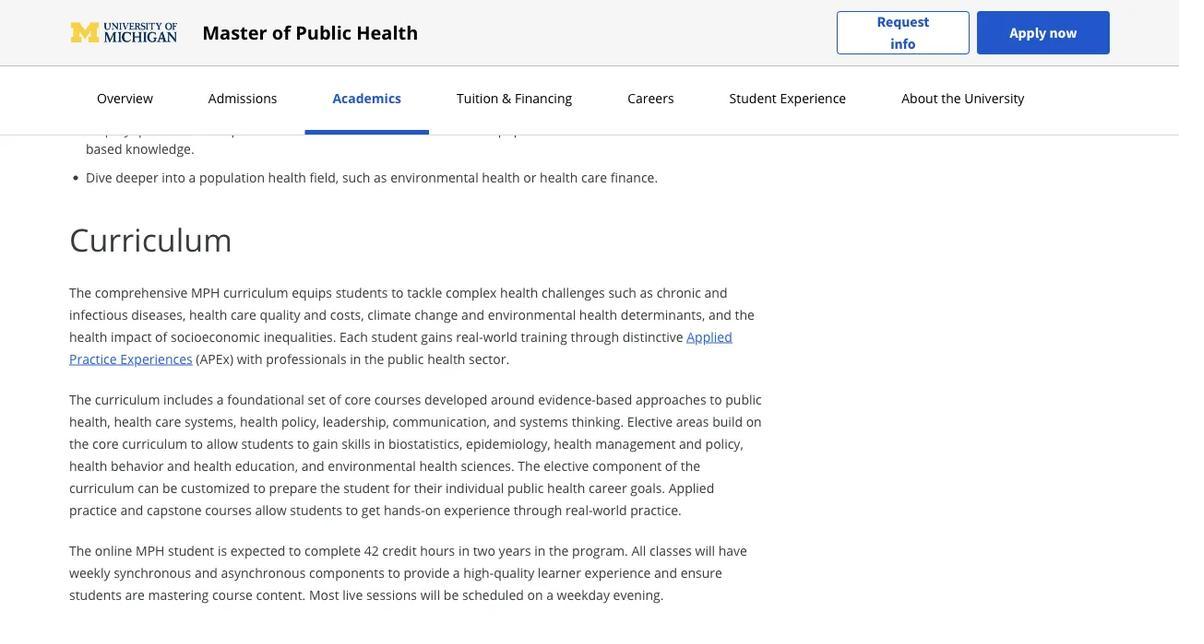 Task type: describe. For each thing, give the bounding box(es) containing it.
learner
[[538, 564, 581, 582]]

areas
[[676, 413, 709, 430]]

students inside the online mph student is expected to complete 42 credit hours in two years in the program. all classes will have weekly synchronous and asynchronous components to provide a high-quality learner experience and ensure students are mastering course content. most live sessions will be scheduled on a weekday evening.
[[69, 586, 122, 604]]

public inside analyze the structure and function of the public health, health care, and regulatory systems that influence population health.
[[335, 0, 372, 5]]

experience inside the online mph student is expected to complete 42 credit hours in two years in the program. all classes will have weekly synchronous and asynchronous components to provide a high-quality learner experience and ensure students are mastering course content. most live sessions will be scheduled on a weekday evening.
[[585, 564, 651, 582]]

systems,
[[184, 413, 236, 430]]

practice.
[[630, 501, 682, 519]]

on inside the online mph student is expected to complete 42 credit hours in two years in the program. all classes will have weekly synchronous and asynchronous components to provide a high-quality learner experience and ensure students are mastering course content. most live sessions will be scheduled on a weekday evening.
[[527, 586, 543, 604]]

a down learner
[[546, 586, 553, 604]]

evidence- inside the employ qualitative and quantitative methods to describe and assess population health to advance evidence- based knowledge.
[[677, 121, 735, 138]]

to down the systems,
[[191, 435, 203, 453]]

1 vertical spatial on
[[425, 501, 441, 519]]

financing
[[515, 89, 572, 107]]

university
[[964, 89, 1024, 107]]

learn what it takes to design and implement effective public health programs and policies. list item
[[86, 34, 763, 54]]

the comprehensive mph curriculum equips students to tackle complex health challenges such as chronic and infectious diseases, health care quality and costs, climate change and environmental health determinants, and the health impact of socioeconomic inequalities. each student gains real-world training through distinctive
[[69, 284, 755, 346]]

mph for curriculum
[[191, 284, 220, 301]]

its
[[491, 92, 505, 110]]

design
[[219, 35, 258, 53]]

and up advocates
[[262, 35, 285, 53]]

to down education,
[[253, 479, 266, 497]]

chronic
[[657, 284, 701, 301]]

coalition-
[[352, 64, 408, 81]]

goals.
[[630, 479, 665, 497]]

in down each
[[350, 350, 361, 368]]

and up master
[[217, 0, 240, 5]]

component
[[592, 457, 662, 475]]

includes
[[163, 391, 213, 408]]

of down become effective evaluators, advocates and coalition-builders within policy-making.
[[333, 92, 345, 110]]

the for diseases,
[[69, 284, 92, 301]]

prepare
[[269, 479, 317, 497]]

quality inside the comprehensive mph curriculum equips students to tackle complex health challenges such as chronic and infectious diseases, health care quality and costs, climate change and environmental health determinants, and the health impact of socioeconomic inequalities. each student gains real-world training through distinctive
[[260, 306, 300, 323]]

public down gains
[[387, 350, 424, 368]]

including
[[433, 92, 488, 110]]

student experience
[[729, 89, 846, 107]]

students up education,
[[241, 435, 294, 453]]

1 horizontal spatial policy,
[[705, 435, 743, 453]]

effective inside "list item"
[[138, 64, 189, 81]]

and down gain an understanding of the profession of public health, including its history, philosophy, and values. list item on the top of page
[[429, 121, 452, 138]]

with
[[237, 350, 263, 368]]

student inside the curriculum includes a foundational set of core courses developed around evidence-based approaches to public health, health care systems, health policy, leadership, communication, and systems thinking. elective areas build on the core curriculum to allow students to gain skills in biostatistics, epidemiology, health management and policy, health behavior and health education, and environmental health sciences. the elective component of the curriculum can be customized to prepare the student for their individual public health career goals. applied practice and capstone courses allow students to get hands-on experience through real-world practice.
[[344, 479, 390, 497]]

curriculum down experiences
[[95, 391, 160, 408]]

become
[[86, 64, 135, 81]]

experience inside the curriculum includes a foundational set of core courses developed around evidence-based approaches to public health, health care systems, health policy, leadership, communication, and systems thinking. elective areas build on the core curriculum to allow students to gain skills in biostatistics, epidemiology, health management and policy, health behavior and health education, and environmental health sciences. the elective component of the curriculum can be customized to prepare the student for their individual public health career goals. applied practice and capstone courses allow students to get hands-on experience through real-world practice.
[[444, 501, 510, 519]]

provide
[[404, 564, 450, 582]]

biostatistics,
[[388, 435, 463, 453]]

and down gain
[[301, 457, 324, 475]]

through inside the comprehensive mph curriculum equips students to tackle complex health challenges such as chronic and infectious diseases, health care quality and costs, climate change and environmental health determinants, and the health impact of socioeconomic inequalities. each student gains real-world training through distinctive
[[571, 328, 619, 346]]

42
[[364, 542, 379, 560]]

developed
[[424, 391, 487, 408]]

become effective evaluators, advocates and coalition-builders within policy-making.
[[86, 64, 587, 81]]

environmental inside the curriculum includes a foundational set of core courses developed around evidence-based approaches to public health, health care systems, health policy, leadership, communication, and systems thinking. elective areas build on the core curriculum to allow students to gain skills in biostatistics, epidemiology, health management and policy, health behavior and health education, and environmental health sciences. the elective component of the curriculum can be customized to prepare the student for their individual public health career goals. applied practice and capstone courses allow students to get hands-on experience through real-world practice.
[[328, 457, 416, 475]]

systems inside analyze the structure and function of the public health, health care, and regulatory systems that influence population health.
[[585, 0, 634, 5]]

admissions link
[[203, 89, 283, 107]]

to inside the comprehensive mph curriculum equips students to tackle complex health challenges such as chronic and infectious diseases, health care quality and costs, climate change and environmental health determinants, and the health impact of socioeconomic inequalities. each student gains real-world training through distinctive
[[391, 284, 404, 301]]

the right about
[[941, 89, 961, 107]]

individual
[[446, 479, 504, 497]]

curriculum inside the comprehensive mph curriculum equips students to tackle complex health challenges such as chronic and infectious diseases, health care quality and costs, climate change and environmental health determinants, and the health impact of socioeconomic inequalities. each student gains real-world training through distinctive
[[223, 284, 288, 301]]

behavior
[[111, 457, 164, 475]]

student inside the online mph student is expected to complete 42 credit hours in two years in the program. all classes will have weekly synchronous and asynchronous components to provide a high-quality learner experience and ensure students are mastering course content. most live sessions will be scheduled on a weekday evening.
[[168, 542, 214, 560]]

the curriculum includes a foundational set of core courses developed around evidence-based approaches to public health, health care systems, health policy, leadership, communication, and systems thinking. elective areas build on the core curriculum to allow students to gain skills in biostatistics, epidemiology, health management and policy, health behavior and health education, and environmental health sciences. the elective component of the curriculum can be customized to prepare the student for their individual public health career goals. applied practice and capstone courses allow students to get hands-on experience through real-world practice.
[[69, 391, 762, 519]]

practice
[[69, 501, 117, 519]]

expected
[[230, 542, 285, 560]]

to right 'expected'
[[289, 542, 301, 560]]

evaluators,
[[192, 64, 259, 81]]

that
[[638, 0, 662, 5]]

overview link
[[91, 89, 158, 107]]

curriculum up "behavior"
[[122, 435, 187, 453]]

world inside the comprehensive mph curriculum equips students to tackle complex health challenges such as chronic and infectious diseases, health care quality and costs, climate change and environmental health determinants, and the health impact of socioeconomic inequalities. each student gains real-world training through distinctive
[[483, 328, 517, 346]]

care inside list item
[[581, 169, 607, 186]]

gain an understanding of the profession of public health, including its history, philosophy, and values.
[[86, 92, 697, 110]]

and right "behavior"
[[167, 457, 190, 475]]

within
[[460, 64, 497, 81]]

care for courses
[[155, 413, 181, 430]]

real- inside the comprehensive mph curriculum equips students to tackle complex health challenges such as chronic and infectious diseases, health care quality and costs, climate change and environmental health determinants, and the health impact of socioeconomic inequalities. each student gains real-world training through distinctive
[[456, 328, 483, 346]]

classes
[[649, 542, 692, 560]]

and down areas
[[679, 435, 702, 453]]

infectious
[[69, 306, 128, 323]]

experiences
[[120, 350, 193, 368]]

function
[[243, 0, 293, 5]]

determinants,
[[621, 306, 705, 323]]

of up goals. on the right of page
[[665, 457, 677, 475]]

of down evaluators,
[[227, 92, 239, 110]]

equips
[[292, 284, 332, 301]]

now
[[1049, 24, 1077, 42]]

admissions
[[208, 89, 277, 107]]

of right set
[[329, 391, 341, 408]]

request info button
[[837, 11, 970, 55]]

hands-
[[384, 501, 425, 519]]

health.
[[155, 6, 196, 24]]

management
[[595, 435, 676, 453]]

experience
[[780, 89, 846, 107]]

world inside the curriculum includes a foundational set of core courses developed around evidence-based approaches to public health, health care systems, health policy, leadership, communication, and systems thinking. elective areas build on the core curriculum to allow students to gain skills in biostatistics, epidemiology, health management and policy, health behavior and health education, and environmental health sciences. the elective component of the curriculum can be customized to prepare the student for their individual public health career goals. applied practice and capstone courses allow students to get hands-on experience through real-world practice.
[[593, 501, 627, 519]]

it
[[157, 35, 164, 53]]

describe
[[375, 121, 426, 138]]

2 horizontal spatial on
[[746, 413, 762, 430]]

structure
[[159, 0, 214, 5]]

tuition & financing
[[457, 89, 572, 107]]

quantitative
[[226, 121, 298, 138]]

0 vertical spatial policy,
[[281, 413, 319, 430]]

1 horizontal spatial allow
[[255, 501, 287, 519]]

asynchronous
[[221, 564, 306, 582]]

health, inside the curriculum includes a foundational set of core courses developed around evidence-based approaches to public health, health care systems, health policy, leadership, communication, and systems thinking. elective areas build on the core curriculum to allow students to gain skills in biostatistics, epidemiology, health management and policy, health behavior and health education, and environmental health sciences. the elective component of the curriculum can be customized to prepare the student for their individual public health career goals. applied practice and capstone courses allow students to get hands-on experience through real-world practice.
[[69, 413, 110, 430]]

get
[[361, 501, 380, 519]]

about the university link
[[896, 89, 1030, 107]]

the up public
[[312, 0, 332, 5]]

evening.
[[613, 586, 664, 604]]

0 horizontal spatial courses
[[205, 501, 252, 519]]

tackle
[[407, 284, 442, 301]]

apply
[[1010, 24, 1047, 42]]

request info
[[877, 12, 929, 53]]

implement
[[288, 35, 354, 53]]

through inside the curriculum includes a foundational set of core courses developed around evidence-based approaches to public health, health care systems, health policy, leadership, communication, and systems thinking. elective areas build on the core curriculum to allow students to gain skills in biostatistics, epidemiology, health management and policy, health behavior and health education, and environmental health sciences. the elective component of the curriculum can be customized to prepare the student for their individual public health career goals. applied practice and capstone courses allow students to get hands-on experience through real-world practice.
[[514, 501, 562, 519]]

such inside the comprehensive mph curriculum equips students to tackle complex health challenges such as chronic and infectious diseases, health care quality and costs, climate change and environmental health determinants, and the health impact of socioeconomic inequalities. each student gains real-world training through distinctive
[[608, 284, 637, 301]]

as inside the comprehensive mph curriculum equips students to tackle complex health challenges such as chronic and infectious diseases, health care quality and costs, climate change and environmental health determinants, and the health impact of socioeconomic inequalities. each student gains real-world training through distinctive
[[640, 284, 653, 301]]

field,
[[310, 169, 339, 186]]

are
[[125, 586, 145, 604]]

become effective evaluators, advocates and coalition-builders within policy-making. list item
[[86, 63, 763, 82]]

the down each
[[364, 350, 384, 368]]

public down sciences.
[[507, 479, 544, 497]]

deeper
[[116, 169, 158, 186]]

analyze
[[86, 0, 132, 5]]

influence
[[665, 0, 721, 5]]

online
[[95, 542, 132, 560]]

1 vertical spatial core
[[92, 435, 119, 453]]

to up sessions
[[388, 564, 400, 582]]

career
[[589, 479, 627, 497]]

and down can
[[120, 501, 143, 519]]

about the university
[[902, 89, 1024, 107]]

environmental inside the comprehensive mph curriculum equips students to tackle complex health challenges such as chronic and infectious diseases, health care quality and costs, climate change and environmental health determinants, and the health impact of socioeconomic inequalities. each student gains real-world training through distinctive
[[488, 306, 576, 323]]

master
[[202, 20, 267, 45]]

as inside list item
[[374, 169, 387, 186]]

the inside list item
[[243, 92, 262, 110]]

and up epidemiology, at the left of page
[[493, 413, 516, 430]]

advance
[[624, 121, 674, 138]]

capstone
[[147, 501, 202, 519]]

policies.
[[581, 35, 629, 53]]

socioeconomic
[[171, 328, 260, 346]]

applied inside applied practice experiences
[[687, 328, 732, 346]]

to up "build"
[[710, 391, 722, 408]]

assess
[[455, 121, 495, 138]]

tuition
[[457, 89, 499, 107]]

build
[[712, 413, 743, 430]]

and up the making.
[[554, 35, 578, 53]]

academics
[[333, 89, 401, 107]]

population inside analyze the structure and function of the public health, health care, and regulatory systems that influence population health.
[[86, 6, 151, 24]]

elective
[[627, 413, 673, 430]]

effective inside 'list item'
[[357, 35, 408, 53]]

is
[[218, 542, 227, 560]]

and right the chronic
[[704, 284, 727, 301]]

gains
[[421, 328, 453, 346]]

(apex) with professionals in the public health sector.
[[193, 350, 509, 368]]

years
[[499, 542, 531, 560]]

complete
[[305, 542, 361, 560]]

components
[[309, 564, 385, 582]]

be inside the curriculum includes a foundational set of core courses developed around evidence-based approaches to public health, health care systems, health policy, leadership, communication, and systems thinking. elective areas build on the core curriculum to allow students to gain skills in biostatistics, epidemiology, health management and policy, health behavior and health education, and environmental health sciences. the elective component of the curriculum can be customized to prepare the student for their individual public health career goals. applied practice and capstone courses allow students to get hands-on experience through real-world practice.
[[162, 479, 178, 497]]

in left two
[[458, 542, 470, 560]]

of down function
[[272, 20, 291, 45]]

to left 'advance'
[[608, 121, 621, 138]]

climate
[[367, 306, 411, 323]]

to down academics
[[359, 121, 371, 138]]

challenges
[[542, 284, 605, 301]]



Task type: vqa. For each thing, say whether or not it's contained in the screenshot.
systems
yes



Task type: locate. For each thing, give the bounding box(es) containing it.
the up health.
[[135, 0, 155, 5]]

as up the determinants,
[[640, 284, 653, 301]]

0 horizontal spatial quality
[[260, 306, 300, 323]]

1 vertical spatial policy,
[[705, 435, 743, 453]]

knowledge.
[[126, 140, 194, 158]]

student
[[371, 328, 418, 346], [344, 479, 390, 497], [168, 542, 214, 560]]

and right the determinants,
[[709, 306, 732, 323]]

of
[[297, 0, 309, 5], [272, 20, 291, 45], [227, 92, 239, 110], [333, 92, 345, 110], [155, 328, 167, 346], [329, 391, 341, 408], [665, 457, 677, 475]]

care inside the curriculum includes a foundational set of core courses developed around evidence-based approaches to public health, health care systems, health policy, leadership, communication, and systems thinking. elective areas build on the core curriculum to allow students to gain skills in biostatistics, epidemiology, health management and policy, health behavior and health education, and environmental health sciences. the elective component of the curriculum can be customized to prepare the student for their individual public health career goals. applied practice and capstone courses allow students to get hands-on experience through real-world practice.
[[155, 413, 181, 430]]

1 horizontal spatial experience
[[585, 564, 651, 582]]

methods
[[302, 121, 355, 138]]

a up the systems,
[[217, 391, 224, 408]]

apply now
[[1010, 24, 1077, 42]]

health inside the employ qualitative and quantitative methods to describe and assess population health to advance evidence- based knowledge.
[[567, 121, 605, 138]]

quality inside the online mph student is expected to complete 42 credit hours in two years in the program. all classes will have weekly synchronous and asynchronous components to provide a high-quality learner experience and ensure students are mastering course content. most live sessions will be scheduled on a weekday evening.
[[494, 564, 534, 582]]

0 horizontal spatial care
[[155, 413, 181, 430]]

will up ensure
[[695, 542, 715, 560]]

have
[[718, 542, 747, 560]]

public inside list item
[[349, 92, 385, 110]]

of up master of public health
[[297, 0, 309, 5]]

employ qualitative and quantitative methods to describe and assess population health to advance evidence- based knowledge. list item
[[86, 120, 763, 159]]

list containing analyze the structure and function of the public health, health care, and regulatory systems that influence population health.
[[77, 0, 763, 187]]

0 vertical spatial core
[[344, 391, 371, 408]]

student left 'is'
[[168, 542, 214, 560]]

based inside the curriculum includes a foundational set of core courses developed around evidence-based approaches to public health, health care systems, health policy, leadership, communication, and systems thinking. elective areas build on the core curriculum to allow students to gain skills in biostatistics, epidemiology, health management and policy, health behavior and health education, and environmental health sciences. the elective component of the curriculum can be customized to prepare the student for their individual public health career goals. applied practice and capstone courses allow students to get hands-on experience through real-world practice.
[[596, 391, 632, 408]]

2 vertical spatial care
[[155, 413, 181, 430]]

care down includes
[[155, 413, 181, 430]]

the right the determinants,
[[735, 306, 755, 323]]

1 vertical spatial mph
[[136, 542, 165, 560]]

health, up health
[[375, 0, 416, 5]]

based inside the employ qualitative and quantitative methods to describe and assess population health to advance evidence- based knowledge.
[[86, 140, 122, 158]]

the inside the online mph student is expected to complete 42 credit hours in two years in the program. all classes will have weekly synchronous and asynchronous components to provide a high-quality learner experience and ensure students are mastering course content. most live sessions will be scheduled on a weekday evening.
[[69, 542, 92, 560]]

effective
[[357, 35, 408, 53], [138, 64, 189, 81]]

care,
[[461, 0, 490, 5]]

1 vertical spatial based
[[596, 391, 632, 408]]

education,
[[235, 457, 298, 475]]

0 horizontal spatial allow
[[206, 435, 238, 453]]

2 horizontal spatial care
[[581, 169, 607, 186]]

0 horizontal spatial world
[[483, 328, 517, 346]]

programs
[[492, 35, 551, 53]]

0 vertical spatial courses
[[374, 391, 421, 408]]

0 horizontal spatial be
[[162, 479, 178, 497]]

care
[[581, 169, 607, 186], [231, 306, 256, 323], [155, 413, 181, 430]]

the right prepare
[[320, 479, 340, 497]]

1 vertical spatial experience
[[585, 564, 651, 582]]

0 horizontal spatial will
[[420, 586, 440, 604]]

care inside the comprehensive mph curriculum equips students to tackle complex health challenges such as chronic and infectious diseases, health care quality and costs, climate change and environmental health determinants, and the health impact of socioeconomic inequalities. each student gains real-world training through distinctive
[[231, 306, 256, 323]]

evidence- inside the curriculum includes a foundational set of core courses developed around evidence-based approaches to public health, health care systems, health policy, leadership, communication, and systems thinking. elective areas build on the core curriculum to allow students to gain skills in biostatistics, epidemiology, health management and policy, health behavior and health education, and environmental health sciences. the elective component of the curriculum can be customized to prepare the student for their individual public health career goals. applied practice and capstone courses allow students to get hands-on experience through real-world practice.
[[538, 391, 596, 408]]

leadership,
[[323, 413, 389, 430]]

1 horizontal spatial as
[[640, 284, 653, 301]]

evidence-
[[677, 121, 735, 138], [538, 391, 596, 408]]

program.
[[572, 542, 628, 560]]

0 horizontal spatial mph
[[136, 542, 165, 560]]

builders
[[408, 64, 457, 81]]

1 horizontal spatial world
[[593, 501, 627, 519]]

2 vertical spatial student
[[168, 542, 214, 560]]

based down employ at the top left of page
[[86, 140, 122, 158]]

an
[[117, 92, 132, 110]]

master of public health
[[202, 20, 418, 45]]

academics link
[[327, 89, 407, 107]]

the down areas
[[681, 457, 700, 475]]

on down their
[[425, 501, 441, 519]]

to up climate
[[391, 284, 404, 301]]

quality up the inequalities.
[[260, 306, 300, 323]]

environmental down skills
[[328, 457, 416, 475]]

curriculum
[[223, 284, 288, 301], [95, 391, 160, 408], [122, 435, 187, 453], [69, 479, 134, 497]]

0 horizontal spatial through
[[514, 501, 562, 519]]

apply now button
[[977, 11, 1110, 54]]

0 vertical spatial such
[[342, 169, 370, 186]]

health, inside analyze the structure and function of the public health, health care, and regulatory systems that influence population health.
[[375, 0, 416, 5]]

quality down years
[[494, 564, 534, 582]]

curriculum up practice
[[69, 479, 134, 497]]

1 vertical spatial systems
[[520, 413, 568, 430]]

core
[[344, 391, 371, 408], [92, 435, 119, 453]]

in
[[350, 350, 361, 368], [374, 435, 385, 453], [458, 542, 470, 560], [534, 542, 546, 560]]

1 horizontal spatial care
[[231, 306, 256, 323]]

0 vertical spatial applied
[[687, 328, 732, 346]]

and down the understanding on the left of the page
[[200, 121, 223, 138]]

1 vertical spatial population
[[498, 121, 563, 138]]

be down "provide"
[[444, 586, 459, 604]]

1 vertical spatial allow
[[255, 501, 287, 519]]

care up socioeconomic
[[231, 306, 256, 323]]

and up course
[[195, 564, 218, 582]]

the up practice
[[69, 435, 89, 453]]

1 vertical spatial as
[[640, 284, 653, 301]]

be inside the online mph student is expected to complete 42 credit hours in two years in the program. all classes will have weekly synchronous and asynchronous components to provide a high-quality learner experience and ensure students are mastering course content. most live sessions will be scheduled on a weekday evening.
[[444, 586, 459, 604]]

curriculum left the equips
[[223, 284, 288, 301]]

experience down individual
[[444, 501, 510, 519]]

request
[[877, 12, 929, 31]]

0 horizontal spatial evidence-
[[538, 391, 596, 408]]

world
[[483, 328, 517, 346], [593, 501, 627, 519]]

public up builders
[[411, 35, 448, 53]]

1 vertical spatial courses
[[205, 501, 252, 519]]

based up thinking.
[[596, 391, 632, 408]]

health, up describe
[[388, 92, 430, 110]]

1 horizontal spatial on
[[527, 586, 543, 604]]

and down classes
[[654, 564, 677, 582]]

customized
[[181, 479, 250, 497]]

2 vertical spatial population
[[199, 169, 265, 186]]

2 horizontal spatial population
[[498, 121, 563, 138]]

0 vertical spatial experience
[[444, 501, 510, 519]]

professionals
[[266, 350, 346, 368]]

1 horizontal spatial real-
[[566, 501, 593, 519]]

0 vertical spatial through
[[571, 328, 619, 346]]

list
[[77, 0, 763, 187]]

to left gain
[[297, 435, 309, 453]]

the for health,
[[69, 391, 92, 408]]

&
[[502, 89, 511, 107]]

a inside the curriculum includes a foundational set of core courses developed around evidence-based approaches to public health, health care systems, health policy, leadership, communication, and systems thinking. elective areas build on the core curriculum to allow students to gain skills in biostatistics, epidemiology, health management and policy, health behavior and health education, and environmental health sciences. the elective component of the curriculum can be customized to prepare the student for their individual public health career goals. applied practice and capstone courses allow students to get hands-on experience through real-world practice.
[[217, 391, 224, 408]]

effective up coalition-
[[357, 35, 408, 53]]

1 vertical spatial effective
[[138, 64, 189, 81]]

allow down the systems,
[[206, 435, 238, 453]]

0 horizontal spatial core
[[92, 435, 119, 453]]

mph inside the online mph student is expected to complete 42 credit hours in two years in the program. all classes will have weekly synchronous and asynchronous components to provide a high-quality learner experience and ensure students are mastering course content. most live sessions will be scheduled on a weekday evening.
[[136, 542, 165, 560]]

0 horizontal spatial systems
[[520, 413, 568, 430]]

of inside the comprehensive mph curriculum equips students to tackle complex health challenges such as chronic and infectious diseases, health care quality and costs, climate change and environmental health determinants, and the health impact of socioeconomic inequalities. each student gains real-world training through distinctive
[[155, 328, 167, 346]]

on right "build"
[[746, 413, 762, 430]]

university of michigan image
[[69, 18, 180, 48]]

0 vertical spatial be
[[162, 479, 178, 497]]

population inside list item
[[199, 169, 265, 186]]

1 horizontal spatial evidence-
[[677, 121, 735, 138]]

health, inside list item
[[388, 92, 430, 110]]

evidence- down values.
[[677, 121, 735, 138]]

health inside 'list item'
[[451, 35, 489, 53]]

health, for health
[[375, 0, 416, 5]]

0 vertical spatial as
[[374, 169, 387, 186]]

world down career
[[593, 501, 627, 519]]

and inside "list item"
[[326, 64, 349, 81]]

policy, down set
[[281, 413, 319, 430]]

takes
[[168, 35, 200, 53]]

0 vertical spatial environmental
[[390, 169, 479, 186]]

in right years
[[534, 542, 546, 560]]

and right care,
[[494, 0, 517, 5]]

0 vertical spatial quality
[[260, 306, 300, 323]]

health,
[[375, 0, 416, 5], [388, 92, 430, 110], [69, 413, 110, 430]]

0 horizontal spatial on
[[425, 501, 441, 519]]

sciences.
[[461, 457, 515, 475]]

policy-
[[500, 64, 539, 81]]

advocates
[[262, 64, 323, 81]]

health inside analyze the structure and function of the public health, health care, and regulatory systems that influence population health.
[[420, 0, 458, 5]]

through
[[571, 328, 619, 346], [514, 501, 562, 519]]

systems inside the curriculum includes a foundational set of core courses developed around evidence-based approaches to public health, health care systems, health policy, leadership, communication, and systems thinking. elective areas build on the core curriculum to allow students to gain skills in biostatistics, epidemiology, health management and policy, health behavior and health education, and environmental health sciences. the elective component of the curriculum can be customized to prepare the student for their individual public health career goals. applied practice and capstone courses allow students to get hands-on experience through real-world practice.
[[520, 413, 568, 430]]

on down learner
[[527, 586, 543, 604]]

2 vertical spatial on
[[527, 586, 543, 604]]

skills
[[342, 435, 371, 453]]

0 horizontal spatial experience
[[444, 501, 510, 519]]

philosophy,
[[556, 92, 626, 110]]

0 vertical spatial population
[[86, 6, 151, 24]]

0 horizontal spatial effective
[[138, 64, 189, 81]]

in right skills
[[374, 435, 385, 453]]

1 horizontal spatial will
[[695, 542, 715, 560]]

1 horizontal spatial mph
[[191, 284, 220, 301]]

mph inside the comprehensive mph curriculum equips students to tackle complex health challenges such as chronic and infectious diseases, health care quality and costs, climate change and environmental health determinants, and the health impact of socioeconomic inequalities. each student gains real-world training through distinctive
[[191, 284, 220, 301]]

through up years
[[514, 501, 562, 519]]

applied up the practice.
[[669, 479, 714, 497]]

(apex)
[[196, 350, 233, 368]]

hours
[[420, 542, 455, 560]]

to inside 'list item'
[[203, 35, 215, 53]]

analyze the structure and function of the public health, health care, and regulatory systems that influence population health. list item
[[86, 0, 763, 25]]

environmental inside list item
[[390, 169, 479, 186]]

thinking.
[[572, 413, 624, 430]]

0 horizontal spatial population
[[86, 6, 151, 24]]

0 vertical spatial allow
[[206, 435, 238, 453]]

health, for including
[[388, 92, 430, 110]]

experience
[[444, 501, 510, 519], [585, 564, 651, 582]]

public up "build"
[[725, 391, 762, 408]]

2 vertical spatial environmental
[[328, 457, 416, 475]]

quality
[[260, 306, 300, 323], [494, 564, 534, 582]]

1 vertical spatial environmental
[[488, 306, 576, 323]]

comprehensive
[[95, 284, 188, 301]]

1 horizontal spatial core
[[344, 391, 371, 408]]

1 horizontal spatial based
[[596, 391, 632, 408]]

content.
[[256, 586, 306, 604]]

regulatory
[[520, 0, 582, 5]]

0 vertical spatial effective
[[357, 35, 408, 53]]

1 horizontal spatial courses
[[374, 391, 421, 408]]

dive deeper into a population health field, such as environmental health or health care finance.
[[86, 169, 658, 186]]

public inside 'list item'
[[411, 35, 448, 53]]

1 horizontal spatial effective
[[357, 35, 408, 53]]

be right can
[[162, 479, 178, 497]]

0 horizontal spatial real-
[[456, 328, 483, 346]]

and up 'advance'
[[629, 92, 652, 110]]

students up costs,
[[336, 284, 388, 301]]

1 vertical spatial evidence-
[[538, 391, 596, 408]]

world up the sector.
[[483, 328, 517, 346]]

1 vertical spatial real-
[[566, 501, 593, 519]]

students inside the comprehensive mph curriculum equips students to tackle complex health challenges such as chronic and infectious diseases, health care quality and costs, climate change and environmental health determinants, and the health impact of socioeconomic inequalities. each student gains real-world training through distinctive
[[336, 284, 388, 301]]

0 vertical spatial based
[[86, 140, 122, 158]]

1 vertical spatial be
[[444, 586, 459, 604]]

of down diseases,
[[155, 328, 167, 346]]

experience down program.
[[585, 564, 651, 582]]

most
[[309, 586, 339, 604]]

synchronous
[[114, 564, 191, 582]]

population down history,
[[498, 121, 563, 138]]

finance.
[[610, 169, 658, 186]]

0 horizontal spatial as
[[374, 169, 387, 186]]

around
[[491, 391, 535, 408]]

such up the determinants,
[[608, 284, 637, 301]]

care for complex
[[231, 306, 256, 323]]

the for program.
[[69, 542, 92, 560]]

core up the 'leadership,'
[[344, 391, 371, 408]]

of inside analyze the structure and function of the public health, health care, and regulatory systems that influence population health.
[[297, 0, 309, 5]]

the inside the comprehensive mph curriculum equips students to tackle complex health challenges such as chronic and infectious diseases, health care quality and costs, climate change and environmental health determinants, and the health impact of socioeconomic inequalities. each student gains real-world training through distinctive
[[735, 306, 755, 323]]

the up quantitative
[[243, 92, 262, 110]]

foundational
[[227, 391, 304, 408]]

the down epidemiology, at the left of page
[[518, 457, 540, 475]]

based
[[86, 140, 122, 158], [596, 391, 632, 408]]

a left high-
[[453, 564, 460, 582]]

policy, down "build"
[[705, 435, 743, 453]]

0 vertical spatial care
[[581, 169, 607, 186]]

epidemiology,
[[466, 435, 550, 453]]

population inside the employ qualitative and quantitative methods to describe and assess population health to advance evidence- based knowledge.
[[498, 121, 563, 138]]

analyze the structure and function of the public health, health care, and regulatory systems that influence population health.
[[86, 0, 721, 24]]

history,
[[508, 92, 553, 110]]

1 horizontal spatial population
[[199, 169, 265, 186]]

diseases,
[[131, 306, 186, 323]]

scheduled
[[462, 586, 524, 604]]

be
[[162, 479, 178, 497], [444, 586, 459, 604]]

students
[[336, 284, 388, 301], [241, 435, 294, 453], [290, 501, 342, 519], [69, 586, 122, 604]]

making.
[[539, 64, 587, 81]]

1 vertical spatial will
[[420, 586, 440, 604]]

tuition & financing link
[[451, 89, 578, 107]]

such inside list item
[[342, 169, 370, 186]]

a inside list item
[[189, 169, 196, 186]]

2 vertical spatial health,
[[69, 413, 110, 430]]

through down challenges on the top
[[571, 328, 619, 346]]

0 horizontal spatial such
[[342, 169, 370, 186]]

applied inside the curriculum includes a foundational set of core courses developed around evidence-based approaches to public health, health care systems, health policy, leadership, communication, and systems thinking. elective areas build on the core curriculum to allow students to gain skills in biostatistics, epidemiology, health management and policy, health behavior and health education, and environmental health sciences. the elective component of the curriculum can be customized to prepare the student for their individual public health career goals. applied practice and capstone courses allow students to get hands-on experience through real-world practice.
[[669, 479, 714, 497]]

1 vertical spatial applied
[[669, 479, 714, 497]]

0 vertical spatial systems
[[585, 0, 634, 5]]

public up learn what it takes to design and implement effective public health programs and policies.
[[335, 0, 372, 5]]

two
[[473, 542, 495, 560]]

public
[[335, 0, 372, 5], [411, 35, 448, 53], [349, 92, 385, 110], [387, 350, 424, 368], [725, 391, 762, 408], [507, 479, 544, 497]]

0 vertical spatial evidence-
[[677, 121, 735, 138]]

1 vertical spatial world
[[593, 501, 627, 519]]

students down prepare
[[290, 501, 342, 519]]

real- up the sector.
[[456, 328, 483, 346]]

mph for student
[[136, 542, 165, 560]]

1 vertical spatial health,
[[388, 92, 430, 110]]

to right takes
[[203, 35, 215, 53]]

0 vertical spatial student
[[371, 328, 418, 346]]

care left finance.
[[581, 169, 607, 186]]

0 horizontal spatial based
[[86, 140, 122, 158]]

1 horizontal spatial quality
[[494, 564, 534, 582]]

core up "behavior"
[[92, 435, 119, 453]]

as
[[374, 169, 387, 186], [640, 284, 653, 301]]

1 vertical spatial through
[[514, 501, 562, 519]]

set
[[308, 391, 326, 408]]

1 horizontal spatial systems
[[585, 0, 634, 5]]

allow down prepare
[[255, 501, 287, 519]]

a right into at the left
[[189, 169, 196, 186]]

mph up synchronous on the left bottom
[[136, 542, 165, 560]]

student down climate
[[371, 328, 418, 346]]

systems left that
[[585, 0, 634, 5]]

weekday
[[557, 586, 610, 604]]

1 horizontal spatial be
[[444, 586, 459, 604]]

0 vertical spatial on
[[746, 413, 762, 430]]

training
[[521, 328, 567, 346]]

dive
[[86, 169, 112, 186]]

real- inside the curriculum includes a foundational set of core courses developed around evidence-based approaches to public health, health care systems, health policy, leadership, communication, and systems thinking. elective areas build on the core curriculum to allow students to gain skills in biostatistics, epidemiology, health management and policy, health behavior and health education, and environmental health sciences. the elective component of the curriculum can be customized to prepare the student for their individual public health career goals. applied practice and capstone courses allow students to get hands-on experience through real-world practice.
[[566, 501, 593, 519]]

and down complex
[[461, 306, 484, 323]]

overview
[[97, 89, 153, 107]]

in inside the curriculum includes a foundational set of core courses developed around evidence-based approaches to public health, health care systems, health policy, leadership, communication, and systems thinking. elective areas build on the core curriculum to allow students to gain skills in biostatistics, epidemiology, health management and policy, health behavior and health education, and environmental health sciences. the elective component of the curriculum can be customized to prepare the student for their individual public health career goals. applied practice and capstone courses allow students to get hands-on experience through real-world practice.
[[374, 435, 385, 453]]

mph
[[191, 284, 220, 301], [136, 542, 165, 560]]

elective
[[544, 457, 589, 475]]

to left get
[[346, 501, 358, 519]]

1 vertical spatial care
[[231, 306, 256, 323]]

0 vertical spatial world
[[483, 328, 517, 346]]

and down the equips
[[304, 306, 327, 323]]

0 vertical spatial health,
[[375, 0, 416, 5]]

the inside the comprehensive mph curriculum equips students to tackle complex health challenges such as chronic and infectious diseases, health care quality and costs, climate change and environmental health determinants, and the health impact of socioeconomic inequalities. each student gains real-world training through distinctive
[[69, 284, 92, 301]]

inequalities.
[[264, 328, 336, 346]]

1 horizontal spatial such
[[608, 284, 637, 301]]

and inside list item
[[629, 92, 652, 110]]

0 vertical spatial mph
[[191, 284, 220, 301]]

the inside the online mph student is expected to complete 42 credit hours in two years in the program. all classes will have weekly synchronous and asynchronous components to provide a high-quality learner experience and ensure students are mastering course content. most live sessions will be scheduled on a weekday evening.
[[549, 542, 569, 560]]

1 horizontal spatial through
[[571, 328, 619, 346]]

1 vertical spatial student
[[344, 479, 390, 497]]

0 vertical spatial real-
[[456, 328, 483, 346]]

gain an understanding of the profession of public health, including its history, philosophy, and values. list item
[[86, 91, 763, 111]]

and down implement
[[326, 64, 349, 81]]

0 horizontal spatial policy,
[[281, 413, 319, 430]]

0 vertical spatial will
[[695, 542, 715, 560]]

will down "provide"
[[420, 586, 440, 604]]

1 vertical spatial such
[[608, 284, 637, 301]]

public down coalition-
[[349, 92, 385, 110]]

live
[[343, 586, 363, 604]]

student inside the comprehensive mph curriculum equips students to tackle complex health challenges such as chronic and infectious diseases, health care quality and costs, climate change and environmental health determinants, and the health impact of socioeconomic inequalities. each student gains real-world training through distinctive
[[371, 328, 418, 346]]

dive deeper into a population health field, such as environmental health or health care finance. list item
[[86, 168, 763, 187]]

the up infectious
[[69, 284, 92, 301]]



